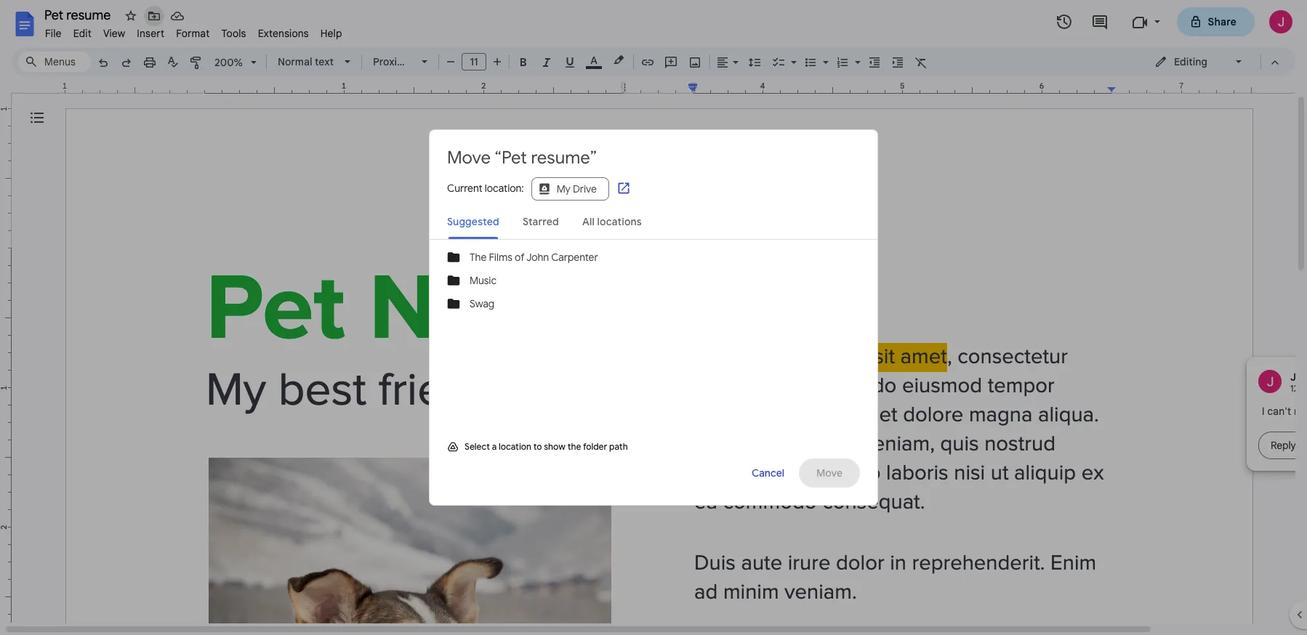 Task type: vqa. For each thing, say whether or not it's contained in the screenshot.
menu bar at the top left of the page in Menu bar banner
yes



Task type: describe. For each thing, give the bounding box(es) containing it.
jam
[[1290, 371, 1307, 384]]

left margin image
[[65, 82, 209, 93]]

12:44
[[1290, 383, 1307, 394]]

Rename text field
[[39, 6, 119, 23]]

i
[[1262, 405, 1265, 418]]

share. private to only me. image
[[1189, 15, 1202, 28]]

menu bar inside menu bar banner
[[39, 19, 348, 43]]

jam 12:44
[[1290, 371, 1307, 394]]

Star checkbox
[[121, 6, 141, 26]]

rea
[[1294, 405, 1307, 418]]



Task type: locate. For each thing, give the bounding box(es) containing it.
list containing jam
[[1247, 357, 1307, 471]]

main toolbar
[[90, 0, 933, 564]]

i can't rea
[[1262, 405, 1307, 418]]

can't
[[1267, 405, 1291, 418]]

application
[[0, 0, 1307, 635]]

application containing jam
[[0, 0, 1307, 635]]

james peterson image
[[1258, 370, 1282, 393]]

list
[[1247, 357, 1307, 471]]

list inside application
[[1247, 357, 1307, 471]]

menu bar
[[39, 19, 348, 43]]

right margin image
[[1108, 82, 1251, 93]]

menu bar banner
[[0, 0, 1307, 635]]

search the menus (option+/) toolbar
[[17, 48, 90, 76]]

top margin image
[[0, 109, 11, 252]]



